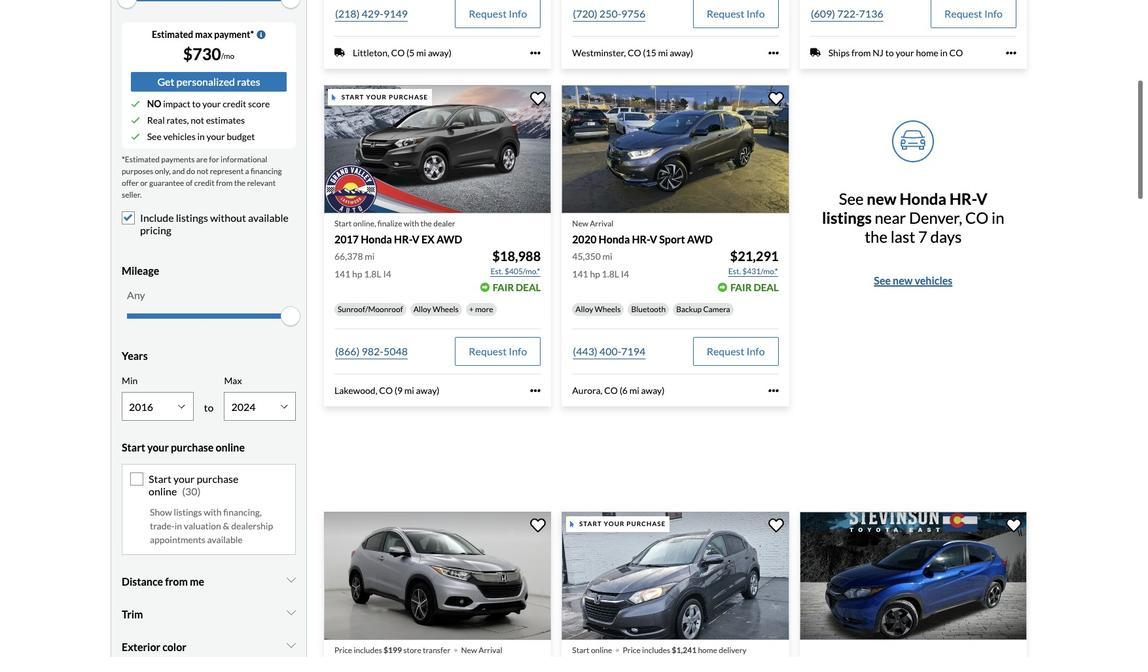 Task type: locate. For each thing, give the bounding box(es) containing it.
0 vertical spatial from
[[852, 46, 871, 57]]

est.
[[491, 265, 503, 275], [728, 265, 741, 275]]

0 horizontal spatial to
[[192, 97, 201, 108]]

1 vertical spatial arrival
[[479, 644, 502, 654]]

mi right 66,378
[[365, 249, 375, 260]]

ellipsis h image left aurora,
[[530, 384, 541, 395]]

1 horizontal spatial start your purchase
[[579, 519, 666, 527]]

the left last
[[865, 226, 888, 245]]

0 horizontal spatial credit
[[194, 177, 214, 186]]

1 deal from the left
[[516, 280, 541, 292]]

2 includes from the left
[[642, 644, 671, 654]]

1 vertical spatial chevron down image
[[287, 639, 296, 650]]

co for (15 mi away)
[[628, 46, 641, 57]]

away) for aurora, co (6 mi away)
[[641, 383, 665, 395]]

ships from nj to your home in co
[[829, 46, 963, 57]]

0 horizontal spatial vehicles
[[163, 130, 196, 141]]

ellipsis h image for (609) 722-7136
[[1006, 46, 1017, 57]]

0 vertical spatial see
[[147, 130, 162, 141]]

sport
[[659, 231, 685, 244]]

(609) 722-7136 button
[[810, 0, 884, 27]]

982-
[[362, 343, 384, 356]]

honda inside the new honda hr-v listings
[[900, 188, 947, 207]]

2 awd from the left
[[687, 231, 713, 244]]

1 price from the left
[[335, 644, 352, 654]]

mi right (9
[[404, 383, 414, 395]]

bluetooth
[[631, 303, 666, 313]]

honda down online,
[[361, 231, 392, 244]]

0 horizontal spatial fair
[[493, 280, 514, 292]]

1 vertical spatial mouse pointer image
[[570, 520, 574, 526]]

0 vertical spatial available
[[248, 210, 289, 222]]

see new vehicles
[[874, 273, 953, 285]]

0 vertical spatial arrival
[[590, 217, 614, 227]]

2 horizontal spatial to
[[886, 46, 894, 57]]

transfer
[[423, 644, 451, 654]]

from down represent
[[216, 177, 233, 186]]

min
[[122, 374, 138, 385]]

0 horizontal spatial 1.8l
[[364, 267, 381, 278]]

backup camera
[[676, 303, 730, 313]]

fair down "est. $431/mo.*" button
[[731, 280, 752, 292]]

2 fair from the left
[[731, 280, 752, 292]]

chevron down image inside trim dropdown button
[[287, 606, 296, 617]]

1 horizontal spatial honda
[[599, 231, 630, 244]]

awd down dealer
[[437, 231, 462, 244]]

from left the 'me'
[[165, 574, 188, 587]]

with right the finalize
[[404, 217, 419, 227]]

1 vertical spatial with
[[204, 506, 222, 517]]

1 horizontal spatial 1.8l
[[602, 267, 619, 278]]

new right the transfer
[[461, 644, 477, 654]]

request info for 9756
[[707, 6, 765, 18]]

i4 inside '66,378 mi 141 hp 1.8l i4'
[[383, 267, 391, 278]]

2 price from the left
[[623, 644, 641, 654]]

info for (218) 429-9149
[[509, 6, 527, 18]]

hp inside '66,378 mi 141 hp 1.8l i4'
[[352, 267, 362, 278]]

2 chevron down image from the top
[[287, 639, 296, 650]]

only,
[[155, 165, 171, 175]]

hp for $21,291
[[590, 267, 600, 278]]

1 horizontal spatial 141
[[572, 267, 588, 278]]

0 horizontal spatial deal
[[516, 280, 541, 292]]

2 horizontal spatial hr-
[[950, 188, 977, 207]]

1 1.8l from the left
[[364, 267, 381, 278]]

1 horizontal spatial price
[[623, 644, 641, 654]]

45,350
[[572, 249, 601, 260]]

info for (609) 722-7136
[[984, 6, 1003, 18]]

1.8l inside '66,378 mi 141 hp 1.8l i4'
[[364, 267, 381, 278]]

2 1.8l from the left
[[602, 267, 619, 278]]

mouse pointer image for start online, finalize with the dealer
[[332, 93, 336, 99]]

new
[[572, 217, 588, 227], [461, 644, 477, 654]]

1 horizontal spatial the
[[421, 217, 432, 227]]

1.8l down new arrival 2020 honda hr-v sport awd
[[602, 267, 619, 278]]

2 est. from the left
[[728, 265, 741, 275]]

$199
[[384, 644, 402, 654]]

mi right (6
[[630, 383, 639, 395]]

*estimated payments are for informational purposes only, and do not represent a financing offer or guarantee of credit from the relevant seller.
[[122, 153, 282, 198]]

(443)
[[573, 343, 598, 356]]

(866)
[[335, 343, 360, 356]]

v left ex
[[412, 231, 420, 244]]

1 horizontal spatial arrival
[[590, 217, 614, 227]]

2 vertical spatial to
[[204, 400, 214, 412]]

$1,241
[[672, 644, 697, 654]]

color
[[162, 640, 186, 652]]

available down the relevant
[[248, 210, 289, 222]]

est. down $18,988
[[491, 265, 503, 275]]

est. inside $18,988 est. $405/mo.*
[[491, 265, 503, 275]]

not inside *estimated payments are for informational purposes only, and do not represent a financing offer or guarantee of credit from the relevant seller.
[[197, 165, 208, 175]]

hr- down the finalize
[[394, 231, 412, 244]]

0 horizontal spatial v
[[412, 231, 420, 244]]

mouse pointer image
[[332, 93, 336, 99], [570, 520, 574, 526]]

check image
[[131, 114, 140, 123]]

141 down 66,378
[[335, 267, 350, 278]]

truck image
[[810, 46, 821, 56]]

new up last
[[867, 188, 897, 207]]

your inside start your purchase online
[[174, 471, 195, 484]]

hp down 66,378
[[352, 267, 362, 278]]

0 horizontal spatial honda
[[361, 231, 392, 244]]

mi right (15
[[658, 46, 668, 57]]

1.8l for $21,291
[[602, 267, 619, 278]]

new inside see new vehicles link
[[893, 273, 913, 285]]

co for (9 mi away)
[[379, 383, 393, 395]]

1 vertical spatial see
[[839, 188, 867, 207]]

0 horizontal spatial the
[[234, 177, 246, 186]]

wheels left "bluetooth"
[[595, 303, 621, 313]]

2 fair deal from the left
[[731, 280, 779, 292]]

the for near denver, co in the last 7 days
[[865, 226, 888, 245]]

0 vertical spatial new
[[572, 217, 588, 227]]

alloy up (443)
[[576, 303, 593, 313]]

see down real
[[147, 130, 162, 141]]

hp inside the 45,350 mi 141 hp 1.8l i4
[[590, 267, 600, 278]]

(218) 429-9149
[[335, 6, 408, 18]]

2 alloy wheels from the left
[[576, 303, 621, 313]]

2 horizontal spatial the
[[865, 226, 888, 245]]

1 horizontal spatial deal
[[754, 280, 779, 292]]

vehicles down rates,
[[163, 130, 196, 141]]

1 horizontal spatial online
[[216, 440, 245, 452]]

0 horizontal spatial wheels
[[433, 303, 459, 313]]

1 horizontal spatial new
[[572, 217, 588, 227]]

1 est. from the left
[[491, 265, 503, 275]]

1 horizontal spatial available
[[248, 210, 289, 222]]

home
[[916, 46, 939, 57], [698, 644, 717, 654]]

includes left "$199"
[[354, 644, 382, 654]]

1 i4 from the left
[[383, 267, 391, 278]]

away) right (5
[[428, 46, 452, 57]]

1 horizontal spatial ellipsis h image
[[768, 46, 779, 57]]

new up 2020
[[572, 217, 588, 227]]

away) right (15
[[670, 46, 693, 57]]

(443) 400-7194 button
[[572, 336, 646, 364]]

2 hp from the left
[[590, 267, 600, 278]]

2 horizontal spatial from
[[852, 46, 871, 57]]

away) right (6
[[641, 383, 665, 395]]

est. down $21,291
[[728, 265, 741, 275]]

0 vertical spatial start your purchase online
[[122, 440, 245, 452]]

from inside dropdown button
[[165, 574, 188, 587]]

mi for (15
[[658, 46, 668, 57]]

years
[[122, 348, 148, 361]]

0 horizontal spatial ellipsis h image
[[530, 46, 541, 57]]

chevron down image
[[287, 606, 296, 617], [287, 639, 296, 650]]

141 inside '66,378 mi 141 hp 1.8l i4'
[[335, 267, 350, 278]]

rates,
[[167, 113, 189, 124]]

chevron down image inside exterior color dropdown button
[[287, 639, 296, 650]]

0 vertical spatial new
[[867, 188, 897, 207]]

1.8l up sunroof/moonroof
[[364, 267, 381, 278]]

request for 5048
[[469, 343, 507, 356]]

hr- up days
[[950, 188, 977, 207]]

see new vehicles link
[[874, 271, 953, 287]]

available inside include listings without available pricing
[[248, 210, 289, 222]]

ex
[[422, 231, 435, 244]]

v inside "start online, finalize with the dealer 2017 honda hr-v ex awd"
[[412, 231, 420, 244]]

seller.
[[122, 188, 142, 198]]

1 horizontal spatial alloy wheels
[[576, 303, 621, 313]]

the down the a
[[234, 177, 246, 186]]

max
[[195, 27, 213, 39]]

listings inside include listings without available pricing
[[176, 210, 208, 222]]

away) for littleton, co (5 mi away)
[[428, 46, 452, 57]]

1 horizontal spatial i4
[[621, 267, 629, 278]]

hp down 45,350
[[590, 267, 600, 278]]

with
[[404, 217, 419, 227], [204, 506, 222, 517]]

ellipsis h image
[[768, 46, 779, 57], [530, 384, 541, 395]]

financing
[[251, 165, 282, 175]]

0 horizontal spatial arrival
[[479, 644, 502, 654]]

mi inside the 45,350 mi 141 hp 1.8l i4
[[603, 249, 613, 260]]

(218)
[[335, 6, 360, 18]]

1 horizontal spatial awd
[[687, 231, 713, 244]]

arrival right the transfer
[[479, 644, 502, 654]]

away) right (9
[[416, 383, 440, 395]]

2 vertical spatial from
[[165, 574, 188, 587]]

1 horizontal spatial v
[[650, 231, 657, 244]]

1 vertical spatial to
[[192, 97, 201, 108]]

2 vertical spatial see
[[874, 273, 891, 285]]

see vehicles in your budget
[[147, 130, 255, 141]]

2 check image from the top
[[131, 131, 140, 140]]

awd right sport
[[687, 231, 713, 244]]

start
[[342, 92, 364, 100], [335, 217, 352, 227], [122, 440, 145, 452], [149, 471, 171, 484], [579, 519, 602, 527], [572, 644, 590, 654]]

0 horizontal spatial includes
[[354, 644, 382, 654]]

1 vertical spatial start your purchase online
[[149, 471, 239, 496]]

mi right (5
[[416, 46, 426, 57]]

request info button for (609) 722-7136
[[931, 0, 1017, 27]]

0 horizontal spatial i4
[[383, 267, 391, 278]]

1 141 from the left
[[335, 267, 350, 278]]

$730
[[183, 42, 221, 62]]

deal
[[516, 280, 541, 292], [754, 280, 779, 292]]

0 vertical spatial ellipsis h image
[[768, 46, 779, 57]]

credit up estimates
[[223, 97, 246, 108]]

fair down est. $405/mo.* button
[[493, 280, 514, 292]]

ellipsis h image left truck icon
[[768, 46, 779, 57]]

honda up 7
[[900, 188, 947, 207]]

from left nj
[[852, 46, 871, 57]]

2017
[[335, 231, 359, 244]]

blue 2018 honda hr-v ex-l awd with navigation suv / crossover all-wheel drive continuously variable transmission image
[[800, 511, 1027, 639]]

gray 2020 honda hr-v sport awd suv / crossover all-wheel drive continuously variable transmission image
[[562, 84, 789, 212]]

the inside near denver, co in the last 7 days
[[865, 226, 888, 245]]

chevron down image for trim
[[287, 606, 296, 617]]

1 horizontal spatial from
[[216, 177, 233, 186]]

estimates
[[206, 113, 245, 124]]

alloy wheels
[[414, 303, 459, 313], [576, 303, 621, 313]]

aurora, co (6 mi away)
[[572, 383, 665, 395]]

ellipsis h image
[[530, 46, 541, 57], [1006, 46, 1017, 57], [768, 384, 779, 395]]

chevron down image
[[287, 574, 296, 584]]

0 horizontal spatial available
[[207, 533, 243, 544]]

1 horizontal spatial hr-
[[632, 231, 650, 244]]

$431/mo.*
[[743, 265, 778, 275]]

to up start your purchase online dropdown button
[[204, 400, 214, 412]]

with up valuation
[[204, 506, 222, 517]]

0 horizontal spatial alloy wheels
[[414, 303, 459, 313]]

request for 7136
[[945, 6, 982, 18]]

1 horizontal spatial mouse pointer image
[[570, 520, 574, 526]]

vehicles down 7
[[915, 273, 953, 285]]

offer
[[122, 177, 139, 186]]

1 chevron down image from the top
[[287, 606, 296, 617]]

fair deal down "est. $431/mo.*" button
[[731, 280, 779, 292]]

1 vertical spatial new
[[461, 644, 477, 654]]

westminster,
[[572, 46, 626, 57]]

0 horizontal spatial start your purchase
[[342, 92, 428, 100]]

1 horizontal spatial with
[[404, 217, 419, 227]]

141 for $18,988
[[335, 267, 350, 278]]

not right do
[[197, 165, 208, 175]]

0 horizontal spatial mouse pointer image
[[332, 93, 336, 99]]

purchase inside start your purchase online
[[197, 471, 239, 484]]

without
[[210, 210, 246, 222]]

credit
[[223, 97, 246, 108], [194, 177, 214, 186]]

1 vertical spatial new
[[893, 273, 913, 285]]

141 down 45,350
[[572, 267, 588, 278]]

1.8l inside the 45,350 mi 141 hp 1.8l i4
[[602, 267, 619, 278]]

2 i4 from the left
[[621, 267, 629, 278]]

2 horizontal spatial honda
[[900, 188, 947, 207]]

request info button for (218) 429-9149
[[455, 0, 541, 27]]

request for 9149
[[469, 6, 507, 18]]

1 fair from the left
[[493, 280, 514, 292]]

(9
[[395, 383, 403, 395]]

fair for $21,291
[[731, 280, 752, 292]]

0 vertical spatial home
[[916, 46, 939, 57]]

listings up valuation
[[174, 506, 202, 517]]

check image
[[131, 98, 140, 107], [131, 131, 140, 140]]

see left near
[[839, 188, 867, 207]]

new for new arrival
[[461, 644, 477, 654]]

1 fair deal from the left
[[493, 280, 541, 292]]

0 horizontal spatial alloy
[[414, 303, 431, 313]]

141 inside the 45,350 mi 141 hp 1.8l i4
[[572, 267, 588, 278]]

start your purchase
[[342, 92, 428, 100], [579, 519, 666, 527]]

1 vertical spatial home
[[698, 644, 717, 654]]

listings inside show listings with financing, trade-in valuation & dealership appointments available
[[174, 506, 202, 517]]

alloy wheels left +
[[414, 303, 459, 313]]

new down last
[[893, 273, 913, 285]]

includes left $1,241
[[642, 644, 671, 654]]

request for 7194
[[707, 343, 745, 356]]

1 horizontal spatial home
[[916, 46, 939, 57]]

exterior color button
[[122, 630, 296, 657]]

mi for (6
[[630, 383, 639, 395]]

fair deal down est. $405/mo.* button
[[493, 280, 541, 292]]

arrival up 2020
[[590, 217, 614, 227]]

to right nj
[[886, 46, 894, 57]]

see down last
[[874, 273, 891, 285]]

7136
[[859, 6, 884, 18]]

not up see vehicles in your budget
[[191, 113, 204, 124]]

online
[[216, 440, 245, 452], [149, 484, 177, 496], [591, 644, 612, 654]]

0 horizontal spatial awd
[[437, 231, 462, 244]]

available down &
[[207, 533, 243, 544]]

0 horizontal spatial from
[[165, 574, 188, 587]]

0 vertical spatial mouse pointer image
[[332, 93, 336, 99]]

1 vertical spatial vehicles
[[915, 273, 953, 285]]

0 vertical spatial check image
[[131, 98, 140, 107]]

+
[[469, 303, 474, 313]]

i4 down new arrival 2020 honda hr-v sport awd
[[621, 267, 629, 278]]

price right start online
[[623, 644, 641, 654]]

new arrival 2020 honda hr-v sport awd
[[572, 217, 713, 244]]

arrival inside new arrival 2020 honda hr-v sport awd
[[590, 217, 614, 227]]

chevron down image for exterior color
[[287, 639, 296, 650]]

arrival for new arrival
[[479, 644, 502, 654]]

v left sport
[[650, 231, 657, 244]]

0 horizontal spatial price
[[335, 644, 352, 654]]

the
[[234, 177, 246, 186], [421, 217, 432, 227], [865, 226, 888, 245]]

honda up the 45,350 mi 141 hp 1.8l i4
[[599, 231, 630, 244]]

0 vertical spatial online
[[216, 440, 245, 452]]

deal down $405/mo.* at the top
[[516, 280, 541, 292]]

check image up check image
[[131, 98, 140, 107]]

start your purchase online down start your purchase online dropdown button
[[149, 471, 239, 496]]

est. inside $21,291 est. $431/mo.*
[[728, 265, 741, 275]]

0 vertical spatial with
[[404, 217, 419, 227]]

0 vertical spatial chevron down image
[[287, 606, 296, 617]]

0 vertical spatial start your purchase
[[342, 92, 428, 100]]

listings inside the new honda hr-v listings
[[822, 207, 872, 226]]

0 vertical spatial credit
[[223, 97, 246, 108]]

price left "$199"
[[335, 644, 352, 654]]

2 horizontal spatial see
[[874, 273, 891, 285]]

1 includes from the left
[[354, 644, 382, 654]]

1 vertical spatial not
[[197, 165, 208, 175]]

honda inside new arrival 2020 honda hr-v sport awd
[[599, 231, 630, 244]]

the up ex
[[421, 217, 432, 227]]

1 hp from the left
[[352, 267, 362, 278]]

fair for $18,988
[[493, 280, 514, 292]]

ships
[[829, 46, 850, 57]]

i4 up sunroof/moonroof
[[383, 267, 391, 278]]

1 vertical spatial credit
[[194, 177, 214, 186]]

2 alloy from the left
[[576, 303, 593, 313]]

1 vertical spatial ellipsis h image
[[530, 384, 541, 395]]

in inside near denver, co in the last 7 days
[[992, 207, 1005, 226]]

financing,
[[223, 506, 262, 517]]

check image down check image
[[131, 131, 140, 140]]

0 horizontal spatial new
[[461, 644, 477, 654]]

1 awd from the left
[[437, 231, 462, 244]]

0 horizontal spatial hr-
[[394, 231, 412, 244]]

2 deal from the left
[[754, 280, 779, 292]]

request info for 7136
[[945, 6, 1003, 18]]

(30)
[[182, 484, 201, 496]]

v right "denver,"
[[977, 188, 988, 207]]

141
[[335, 267, 350, 278], [572, 267, 588, 278]]

722-
[[837, 6, 859, 18]]

0 horizontal spatial with
[[204, 506, 222, 517]]

alloy
[[414, 303, 431, 313], [576, 303, 593, 313]]

request info for 5048
[[469, 343, 527, 356]]

0 horizontal spatial home
[[698, 644, 717, 654]]

ellipsis h image for (218) 429-9149
[[530, 46, 541, 57]]

1 horizontal spatial alloy
[[576, 303, 593, 313]]

alloy wheels up (443) 400-7194
[[576, 303, 621, 313]]

listings for available
[[176, 210, 208, 222]]

home right $1,241
[[698, 644, 717, 654]]

new
[[867, 188, 897, 207], [893, 273, 913, 285]]

new inside new arrival 2020 honda hr-v sport awd
[[572, 217, 588, 227]]

score
[[248, 97, 270, 108]]

0 vertical spatial to
[[886, 46, 894, 57]]

hr- left sport
[[632, 231, 650, 244]]

home right nj
[[916, 46, 939, 57]]

request info button
[[455, 0, 541, 27], [693, 0, 779, 27], [931, 0, 1017, 27], [455, 336, 541, 364], [693, 336, 779, 364]]

the inside "start online, finalize with the dealer 2017 honda hr-v ex awd"
[[421, 217, 432, 227]]

lakewood, co (9 mi away)
[[335, 383, 440, 395]]

429-
[[362, 6, 384, 18]]

1 horizontal spatial ellipsis h image
[[768, 384, 779, 395]]

a
[[245, 165, 249, 175]]

wheels left +
[[433, 303, 459, 313]]

2 141 from the left
[[572, 267, 588, 278]]

ellipsis h image for westminster, co (15 mi away)
[[768, 46, 779, 57]]

0 horizontal spatial fair deal
[[493, 280, 541, 292]]

(15
[[643, 46, 656, 57]]

credit right of
[[194, 177, 214, 186]]

2 wheels from the left
[[595, 303, 621, 313]]

i4 inside the 45,350 mi 141 hp 1.8l i4
[[621, 267, 629, 278]]

westminster, co (15 mi away)
[[572, 46, 693, 57]]

start your purchase online up (30) in the left of the page
[[122, 440, 245, 452]]

available
[[248, 210, 289, 222], [207, 533, 243, 544]]

alloy left +
[[414, 303, 431, 313]]

listings left near
[[822, 207, 872, 226]]

0 horizontal spatial online
[[149, 484, 177, 496]]

start your purchase for start online, finalize with the dealer
[[342, 92, 428, 100]]

1 horizontal spatial hp
[[590, 267, 600, 278]]

1 vertical spatial check image
[[131, 131, 140, 140]]

listings down of
[[176, 210, 208, 222]]

deal down $431/mo.*
[[754, 280, 779, 292]]

get personalized rates
[[157, 74, 260, 86]]

1 horizontal spatial fair deal
[[731, 280, 779, 292]]

to up real rates, not estimates
[[192, 97, 201, 108]]

includes
[[354, 644, 382, 654], [642, 644, 671, 654]]

1 vertical spatial available
[[207, 533, 243, 544]]

purchase
[[389, 92, 428, 100], [171, 440, 214, 452], [197, 471, 239, 484], [627, 519, 666, 527]]

5048
[[384, 343, 408, 356]]

distance from me button
[[122, 565, 296, 597]]

see
[[147, 130, 162, 141], [839, 188, 867, 207], [874, 273, 891, 285]]

1 horizontal spatial credit
[[223, 97, 246, 108]]

mi right 45,350
[[603, 249, 613, 260]]

gray 2017 honda hr-v ex awd suv / crossover all-wheel drive continuously variable transmission image
[[324, 84, 551, 212]]

pricing
[[140, 223, 172, 235]]

0 horizontal spatial est.
[[491, 265, 503, 275]]



Task type: describe. For each thing, give the bounding box(es) containing it.
fair deal for $21,291
[[731, 280, 779, 292]]

1 horizontal spatial to
[[204, 400, 214, 412]]

littleton,
[[353, 46, 389, 57]]

from inside *estimated payments are for informational purposes only, and do not represent a financing offer or guarantee of credit from the relevant seller.
[[216, 177, 233, 186]]

rates
[[237, 74, 260, 86]]

$730 /mo
[[183, 42, 235, 62]]

(609)
[[811, 6, 835, 18]]

(443) 400-7194
[[573, 343, 646, 356]]

1 alloy from the left
[[414, 303, 431, 313]]

request info button for (720) 250-9756
[[693, 0, 779, 27]]

new honda hr-v listings
[[822, 188, 988, 226]]

available inside show listings with financing, trade-in valuation & dealership appointments available
[[207, 533, 243, 544]]

hr- inside the new honda hr-v listings
[[950, 188, 977, 207]]

years button
[[122, 339, 296, 371]]

new for new arrival 2020 honda hr-v sport awd
[[572, 217, 588, 227]]

(866) 982-5048
[[335, 343, 408, 356]]

honda inside "start online, finalize with the dealer 2017 honda hr-v ex awd"
[[361, 231, 392, 244]]

400-
[[600, 343, 621, 356]]

(866) 982-5048 button
[[335, 336, 409, 364]]

1 horizontal spatial vehicles
[[915, 273, 953, 285]]

hp for $18,988
[[352, 267, 362, 278]]

near denver, co in the last 7 days
[[865, 207, 1005, 245]]

get
[[157, 74, 174, 86]]

66,378 mi 141 hp 1.8l i4
[[335, 249, 391, 278]]

see for see
[[839, 188, 867, 207]]

away) for westminster, co (15 mi away)
[[670, 46, 693, 57]]

ellipsis h image for lakewood, co (9 mi away)
[[530, 384, 541, 395]]

silver 2022 honda hr-v ex awd suv / crossover all-wheel drive automatic image
[[324, 511, 551, 639]]

(6
[[620, 383, 628, 395]]

request info for 7194
[[707, 343, 765, 356]]

represent
[[210, 165, 244, 175]]

do
[[186, 165, 195, 175]]

distance from me
[[122, 574, 204, 587]]

include listings without available pricing
[[140, 210, 289, 235]]

listings for financing,
[[174, 506, 202, 517]]

0 vertical spatial vehicles
[[163, 130, 196, 141]]

deal for $21,291
[[754, 280, 779, 292]]

arrival for new arrival 2020 honda hr-v sport awd
[[590, 217, 614, 227]]

mileage
[[122, 263, 159, 276]]

i4 for $18,988
[[383, 267, 391, 278]]

includes for $1,241
[[642, 644, 671, 654]]

in inside show listings with financing, trade-in valuation & dealership appointments available
[[175, 519, 182, 530]]

start your purchase for start online
[[579, 519, 666, 527]]

price for price includes $199 store transfer
[[335, 644, 352, 654]]

see for see new vehicles
[[874, 273, 891, 285]]

est. for $18,988
[[491, 265, 503, 275]]

credit inside *estimated payments are for informational purposes only, and do not represent a financing offer or guarantee of credit from the relevant seller.
[[194, 177, 214, 186]]

finalize
[[378, 217, 402, 227]]

valuation
[[184, 519, 221, 530]]

nj
[[873, 46, 884, 57]]

hr- inside new arrival 2020 honda hr-v sport awd
[[632, 231, 650, 244]]

(720) 250-9756
[[573, 6, 646, 18]]

7194
[[621, 343, 646, 356]]

(5
[[407, 46, 415, 57]]

&
[[223, 519, 229, 530]]

mi for (5
[[416, 46, 426, 57]]

no
[[147, 97, 161, 108]]

purposes
[[122, 165, 153, 175]]

est. for $21,291
[[728, 265, 741, 275]]

see for see vehicles in your budget
[[147, 130, 162, 141]]

with inside "start online, finalize with the dealer 2017 honda hr-v ex awd"
[[404, 217, 419, 227]]

price includes $199 store transfer
[[335, 644, 451, 654]]

backup
[[676, 303, 702, 313]]

start inside start your purchase online
[[149, 471, 171, 484]]

1 alloy wheels from the left
[[414, 303, 459, 313]]

info for (866) 982-5048
[[509, 343, 527, 356]]

start inside start your purchase online dropdown button
[[122, 440, 145, 452]]

start inside "start online, finalize with the dealer 2017 honda hr-v ex awd"
[[335, 217, 352, 227]]

exterior color
[[122, 640, 186, 652]]

$18,988 est. $405/mo.*
[[491, 247, 541, 275]]

online inside dropdown button
[[216, 440, 245, 452]]

guarantee
[[149, 177, 184, 186]]

dealership
[[231, 519, 273, 530]]

co inside near denver, co in the last 7 days
[[965, 207, 989, 226]]

250-
[[600, 6, 621, 18]]

of
[[186, 177, 193, 186]]

start your purchase online button
[[122, 430, 296, 463]]

payments
[[161, 153, 195, 163]]

with inside show listings with financing, trade-in valuation & dealership appointments available
[[204, 506, 222, 517]]

fair deal for $18,988
[[493, 280, 541, 292]]

me
[[190, 574, 204, 587]]

days
[[931, 226, 962, 245]]

from for me
[[165, 574, 188, 587]]

1 wheels from the left
[[433, 303, 459, 313]]

more
[[475, 303, 493, 313]]

price for price includes $1,241 home delivery
[[623, 644, 641, 654]]

est. $431/mo.* button
[[728, 264, 779, 277]]

request for 9756
[[707, 6, 745, 18]]

the inside *estimated payments are for informational purposes only, and do not represent a financing offer or guarantee of credit from the relevant seller.
[[234, 177, 246, 186]]

start online, finalize with the dealer 2017 honda hr-v ex awd
[[335, 217, 462, 244]]

littleton, co (5 mi away)
[[353, 46, 452, 57]]

awd inside "start online, finalize with the dealer 2017 honda hr-v ex awd"
[[437, 231, 462, 244]]

payment*
[[214, 27, 254, 39]]

get personalized rates button
[[131, 71, 287, 90]]

info circle image
[[257, 29, 266, 38]]

mouse pointer image for start online
[[570, 520, 574, 526]]

personalized
[[176, 74, 235, 86]]

+ more
[[469, 303, 493, 313]]

online,
[[353, 217, 376, 227]]

2 vertical spatial online
[[591, 644, 612, 654]]

denver,
[[909, 207, 962, 226]]

new inside the new honda hr-v listings
[[867, 188, 897, 207]]

$18,988
[[492, 247, 541, 262]]

v inside the new honda hr-v listings
[[977, 188, 988, 207]]

budget
[[227, 130, 255, 141]]

mi inside '66,378 mi 141 hp 1.8l i4'
[[365, 249, 375, 260]]

the for start online, finalize with the dealer 2017 honda hr-v ex awd
[[421, 217, 432, 227]]

new arrival
[[461, 644, 502, 654]]

1 check image from the top
[[131, 98, 140, 107]]

aurora,
[[572, 383, 603, 395]]

away) for lakewood, co (9 mi away)
[[416, 383, 440, 395]]

(218) 429-9149 button
[[335, 0, 409, 27]]

and
[[172, 165, 185, 175]]

awd inside new arrival 2020 honda hr-v sport awd
[[687, 231, 713, 244]]

sunroof/moonroof
[[338, 303, 403, 313]]

informational
[[221, 153, 267, 163]]

141 for $21,291
[[572, 267, 588, 278]]

delivery
[[719, 644, 747, 654]]

0 vertical spatial not
[[191, 113, 204, 124]]

from for nj
[[852, 46, 871, 57]]

co for (5 mi away)
[[391, 46, 405, 57]]

9149
[[384, 6, 408, 18]]

request info button for (443) 400-7194
[[693, 336, 779, 364]]

request info for 9149
[[469, 6, 527, 18]]

1.8l for $18,988
[[364, 267, 381, 278]]

impact
[[163, 97, 190, 108]]

info for (720) 250-9756
[[747, 6, 765, 18]]

estimated
[[152, 27, 193, 39]]

request info button for (866) 982-5048
[[455, 336, 541, 364]]

truck image
[[335, 46, 345, 56]]

purchase inside dropdown button
[[171, 440, 214, 452]]

$21,291 est. $431/mo.*
[[728, 247, 779, 275]]

includes for $199
[[354, 644, 382, 654]]

deal for $18,988
[[516, 280, 541, 292]]

7
[[918, 226, 928, 245]]

$405/mo.*
[[505, 265, 540, 275]]

start your purchase online inside dropdown button
[[122, 440, 245, 452]]

v inside new arrival 2020 honda hr-v sport awd
[[650, 231, 657, 244]]

i4 for $21,291
[[621, 267, 629, 278]]

any
[[127, 288, 145, 300]]

2020
[[572, 231, 597, 244]]

(720)
[[573, 6, 598, 18]]

your inside dropdown button
[[147, 440, 169, 452]]

near
[[875, 207, 906, 226]]

include
[[140, 210, 174, 222]]

gray 2016 honda hr-v ex-l with navigation suv / crossover front-wheel drive continuously variable transmission image
[[562, 511, 789, 639]]

hr- inside "start online, finalize with the dealer 2017 honda hr-v ex awd"
[[394, 231, 412, 244]]

exterior
[[122, 640, 160, 652]]

info for (443) 400-7194
[[747, 343, 765, 356]]

or
[[140, 177, 148, 186]]

co for (6 mi away)
[[604, 383, 618, 395]]

no impact to your credit score
[[147, 97, 270, 108]]

are
[[196, 153, 207, 163]]

mi for (9
[[404, 383, 414, 395]]

9756
[[621, 6, 646, 18]]



Task type: vqa. For each thing, say whether or not it's contained in the screenshot.
5
no



